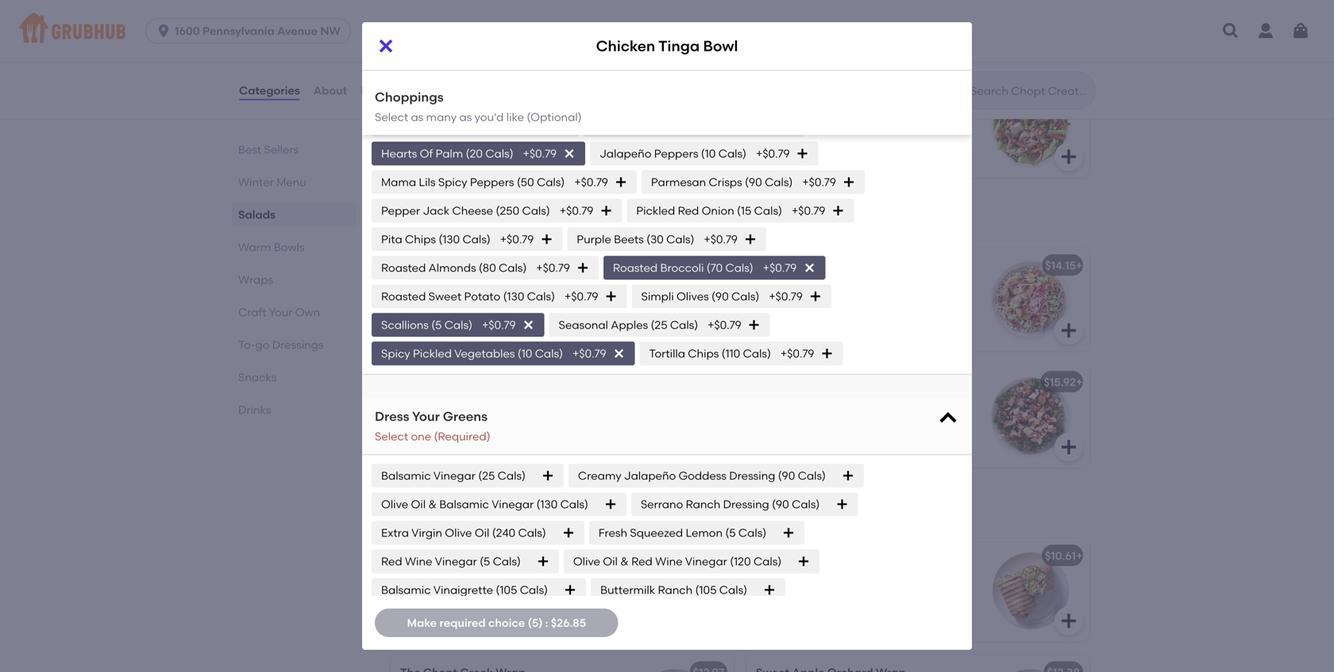 Task type: locate. For each thing, give the bounding box(es) containing it.
1 horizontal spatial tortilla
[[756, 588, 791, 602]]

2 vertical spatial your
[[412, 409, 440, 425]]

0 horizontal spatial $15.92 +
[[688, 259, 727, 272]]

tinga up the (60
[[659, 37, 700, 55]]

olive for olive oil & red wine vinegar (120 cals)
[[573, 555, 600, 569]]

1 horizontal spatial wraps
[[388, 501, 442, 522]]

cheese, left crispy
[[823, 7, 865, 20]]

english cucumber (10 cals)
[[381, 90, 528, 103]]

pennsylvania
[[202, 24, 275, 38]]

goddess up serrano ranch dressing (90 cals)
[[679, 469, 727, 483]]

peppers up parmesan
[[654, 147, 698, 160]]

2 vertical spatial tomatoes,
[[480, 140, 535, 153]]

grape down bacon,
[[444, 140, 477, 153]]

0 vertical spatial choice
[[427, 281, 463, 295]]

vinegar down lemon
[[685, 555, 727, 569]]

2 as from the left
[[459, 110, 472, 124]]

1 horizontal spatial $10.61
[[1045, 549, 1076, 563]]

grilled chicken, avocado, all-natural smoked bacon, cage-free egg, blue cheese, grape tomatoes, romaine
[[400, 107, 596, 153]]

select inside choppings select as many as you'd like (optional)
[[375, 110, 408, 124]]

cheese, down smoked
[[400, 140, 442, 153]]

your left the own
[[269, 306, 292, 319]]

corn, inside avocado, grape tomatoes, corn, pepper jack cheese, crispy shallots, romaine
[[902, 0, 930, 4]]

chicken tinga bowl
[[596, 37, 738, 55], [400, 259, 508, 272]]

jalapeño up serrano
[[624, 469, 676, 483]]

mediterranean tahini bowl image
[[971, 248, 1090, 351]]

caesar down seller
[[427, 553, 467, 566]]

1 vertical spatial bowls
[[274, 241, 305, 254]]

+$0.79 for scallions (5 cals)
[[482, 318, 516, 332]]

0 horizontal spatial $10.61 +
[[689, 549, 727, 563]]

pepper
[[511, 0, 550, 4], [756, 7, 795, 20]]

mexican up cotija
[[756, 549, 802, 563]]

& down aged
[[425, 591, 434, 605]]

pickled down black
[[413, 347, 452, 361]]

tortilla inside your choice of base drizzled with mexican goddess and topped with braised chicken tinga, avocado, black beans, tortilla chips, scallions, cotija cheese, marinated kale
[[472, 330, 506, 343]]

0 horizontal spatial (10
[[482, 90, 497, 103]]

bowl down marinated
[[495, 376, 521, 389]]

1 vertical spatial pickled
[[413, 347, 452, 361]]

chicken tinga bowl up of
[[400, 259, 508, 272]]

kale down scallions,
[[537, 346, 560, 359]]

1 vertical spatial best
[[410, 533, 430, 545]]

1 horizontal spatial (70
[[707, 261, 723, 275]]

purple beets (30 cals)
[[577, 233, 694, 246]]

chips left (110
[[688, 347, 719, 361]]

tomatoes, inside grilled chicken, avocado, all-natural smoked bacon, cage-free egg, blue cheese, grape tomatoes, romaine
[[480, 140, 535, 153]]

chips, down the mexican caesar wrap
[[793, 588, 825, 602]]

vinegar down (required)
[[433, 469, 476, 483]]

spicy pickled vegetables (10 cals)
[[381, 347, 563, 361]]

0 horizontal spatial tortilla
[[472, 330, 506, 343]]

1 horizontal spatial onions,
[[868, 123, 906, 137]]

1 vertical spatial spicy
[[381, 347, 410, 361]]

0 horizontal spatial corn,
[[444, 7, 472, 20]]

1 horizontal spatial choice
[[488, 617, 525, 630]]

select inside dress your greens select one (required)
[[375, 430, 408, 444]]

onion
[[702, 204, 734, 218]]

romaine inside grilled chicken, avocado, all-natural smoked bacon, cage-free egg, blue cheese, grape tomatoes, romaine
[[537, 140, 582, 153]]

caesar up cotija cheese, jalapeño peppers, tortilla chips, romaine
[[805, 549, 845, 563]]

crispy up dried
[[381, 33, 415, 46]]

best left sellers
[[238, 143, 261, 156]]

grilled up 'broccoli,'
[[756, 107, 791, 121]]

1600 pennsylvania avenue nw
[[175, 24, 341, 38]]

peppers up (250 on the left top of the page
[[470, 176, 514, 189]]

with up seasonal
[[565, 297, 588, 311]]

mexican caesar wrap image
[[971, 539, 1090, 642]]

choppings
[[375, 89, 444, 105]]

as down "choppings"
[[411, 110, 424, 124]]

carrots, inside panko fried chicken, pepper jack cheese, corn, grape tomatoes, pickled red onions, carrots, romaine
[[504, 23, 545, 36]]

crispy
[[381, 33, 415, 46], [597, 33, 631, 46]]

1 vertical spatial tortilla
[[756, 588, 791, 602]]

grilled up smoked
[[400, 107, 436, 121]]

bowl up base
[[481, 259, 508, 272]]

balsamic down one
[[381, 469, 431, 483]]

$10.61 +
[[689, 549, 727, 563], [1045, 549, 1083, 563]]

0 horizontal spatial choice
[[427, 281, 463, 295]]

chicken, for broccoli,
[[794, 107, 839, 121]]

svg image inside 1600 pennsylvania avenue nw button
[[156, 23, 172, 39]]

wraps up 'virgin'
[[388, 501, 442, 522]]

1 horizontal spatial (105
[[695, 584, 717, 597]]

as
[[411, 110, 424, 124], [459, 110, 472, 124]]

carrots, up spinach, at the right top of the page
[[841, 107, 883, 121]]

red wine vinegar (5 cals)
[[381, 555, 521, 569]]

crispy up edamame
[[597, 33, 631, 46]]

mexican inside your choice of base drizzled with mexican goddess and topped with braised chicken tinga, avocado, black beans, tortilla chips, scallions, cotija cheese, marinated kale
[[400, 297, 446, 311]]

grape
[[810, 0, 842, 4], [474, 7, 507, 20], [444, 140, 477, 153]]

grilled inside grilled chicken, avocado, all-natural smoked bacon, cage-free egg, blue cheese, grape tomatoes, romaine
[[400, 107, 436, 121]]

1 horizontal spatial mexican
[[756, 549, 802, 563]]

0 vertical spatial tortilla
[[472, 330, 506, 343]]

1 vertical spatial (10
[[701, 147, 716, 160]]

(110
[[722, 347, 740, 361]]

cheese, down the mexican caesar wrap
[[791, 572, 833, 585]]

+$0.79 for seasonal apples (25 cals)
[[708, 318, 742, 332]]

sesame ginger chicken salad image
[[971, 74, 1090, 177]]

your inside your choice of base drizzled with mexican goddess and topped with braised chicken tinga, avocado, black beans, tortilla chips, scallions, cotija cheese, marinated kale
[[400, 281, 424, 295]]

(130 up almonds
[[439, 233, 460, 246]]

& up buttermilk
[[620, 555, 629, 569]]

(optional)
[[527, 110, 582, 124]]

chicken, up spinach, at the right top of the page
[[794, 107, 839, 121]]

extra virgin olive oil (240 cals)
[[381, 526, 546, 540]]

crispy for crispy shallots (20 cals)
[[381, 33, 415, 46]]

0 horizontal spatial jack
[[553, 0, 576, 4]]

blissful
[[756, 376, 794, 389]]

avocado, up cage- on the top of the page
[[486, 107, 537, 121]]

1 horizontal spatial $15.92 +
[[1044, 376, 1083, 389]]

1 vertical spatial (70
[[707, 261, 723, 275]]

reviews button
[[360, 62, 406, 119]]

1 horizontal spatial red
[[847, 123, 865, 137]]

(5 up aged parmesan, artisan croutons, kale & romaine
[[480, 555, 490, 569]]

1 horizontal spatial bowls
[[442, 211, 491, 231]]

$15.92 + for blissful harvest bowl
[[1044, 376, 1083, 389]]

warm bowls
[[388, 211, 491, 231], [238, 241, 305, 254]]

1 vertical spatial roasted
[[909, 123, 950, 137]]

0 vertical spatial (70
[[684, 33, 700, 46]]

0 vertical spatial mexican
[[400, 297, 446, 311]]

0 horizontal spatial (5
[[431, 318, 442, 332]]

purple
[[577, 233, 611, 246]]

0 vertical spatial chips
[[405, 233, 436, 246]]

2 crispy from the left
[[597, 33, 631, 46]]

1 vertical spatial pickled
[[805, 123, 845, 137]]

& for balsamic
[[428, 498, 437, 511]]

caesar for parmesan,
[[427, 553, 467, 566]]

cheese, inside avocado, grape tomatoes, corn, pepper jack cheese, crispy shallots, romaine
[[823, 7, 865, 20]]

olive up croutons,
[[573, 555, 600, 569]]

tinga up of
[[447, 259, 479, 272]]

chips, up marinated
[[509, 330, 541, 343]]

grilled for grilled chicken, avocado, all-natural smoked bacon, cage-free egg, blue cheese, grape tomatoes, romaine
[[400, 107, 436, 121]]

0 horizontal spatial mexican
[[400, 297, 446, 311]]

0 vertical spatial $15.92 +
[[688, 259, 727, 272]]

1 vertical spatial carrots,
[[841, 107, 883, 121]]

avocado, down 'topped'
[[522, 313, 573, 327]]

0 horizontal spatial peppers
[[470, 176, 514, 189]]

choice
[[427, 281, 463, 295], [488, 617, 525, 630]]

jack
[[423, 204, 450, 218]]

all-
[[539, 107, 557, 121]]

wine
[[405, 555, 432, 569], [655, 555, 683, 569]]

$15.33 +
[[687, 376, 727, 389]]

cotija
[[400, 346, 431, 359]]

2 (105 from the left
[[695, 584, 717, 597]]

1 horizontal spatial tinga
[[659, 37, 700, 55]]

cheese down mama lils spicy peppers (50 cals)
[[452, 204, 493, 218]]

roasted almonds (80 cals)
[[381, 261, 527, 275]]

roasted for roasted sweet potato (130 cals)
[[381, 290, 426, 303]]

warm up pita
[[388, 211, 438, 231]]

red up spinach, at the right top of the page
[[847, 123, 865, 137]]

warm bowls up 'pita chips (130 cals)'
[[388, 211, 491, 231]]

(105
[[496, 584, 517, 597], [695, 584, 717, 597]]

english
[[381, 90, 419, 103]]

corn, inside panko fried chicken, pepper jack cheese, corn, grape tomatoes, pickled red onions, carrots, romaine
[[444, 7, 472, 20]]

bowl right harvest
[[842, 376, 868, 389]]

wine up buttermilk ranch (105 cals)
[[655, 555, 683, 569]]

1 horizontal spatial (25
[[651, 318, 668, 332]]

to-go dressings
[[238, 338, 324, 352]]

1 horizontal spatial $10.61 +
[[1045, 549, 1083, 563]]

broccoli,
[[756, 123, 803, 137]]

1600
[[175, 24, 200, 38]]

chicken, inside grilled chicken, carrots, roasted broccoli, pickled red onions, roasted almonds, spinach, romaine
[[794, 107, 839, 121]]

your up the braised
[[400, 281, 424, 295]]

$10.61
[[689, 549, 720, 563], [1045, 549, 1076, 563]]

goddess down of
[[448, 297, 496, 311]]

balsamic
[[381, 469, 431, 483], [439, 498, 489, 511], [381, 584, 431, 597]]

0 vertical spatial peppers
[[654, 147, 698, 160]]

bowl for blissful harvest bowl image
[[842, 376, 868, 389]]

select
[[375, 110, 408, 124], [375, 430, 408, 444]]

+$0.79 for pickled red onion (15 cals)
[[792, 204, 826, 218]]

0 vertical spatial best
[[238, 143, 261, 156]]

1 $10.61 + from the left
[[689, 549, 727, 563]]

0 horizontal spatial red
[[381, 555, 402, 569]]

wraps up craft
[[238, 273, 273, 287]]

vinegar up (240
[[492, 498, 534, 511]]

1 vertical spatial (20
[[466, 147, 483, 160]]

smoked
[[400, 123, 443, 137]]

oil up 'virgin'
[[411, 498, 426, 511]]

wontons
[[634, 33, 681, 46]]

caesar for cheese,
[[805, 549, 845, 563]]

& up 'virgin'
[[428, 498, 437, 511]]

chicken, inside grilled chicken, avocado, all-natural smoked bacon, cage-free egg, blue cheese, grape tomatoes, romaine
[[438, 107, 483, 121]]

romaine inside cotija cheese, jalapeño peppers, tortilla chips, romaine
[[828, 588, 873, 602]]

(20
[[463, 33, 480, 46], [466, 147, 483, 160]]

1 vertical spatial select
[[375, 430, 408, 444]]

jack inside panko fried chicken, pepper jack cheese, corn, grape tomatoes, pickled red onions, carrots, romaine
[[553, 0, 576, 4]]

(5 for fresh squeezed lemon (5 cals)
[[725, 526, 736, 540]]

apples
[[611, 318, 648, 332]]

best sellers
[[238, 143, 299, 156]]

0 horizontal spatial as
[[411, 110, 424, 124]]

pickled
[[636, 204, 675, 218], [413, 347, 452, 361]]

0 vertical spatial $14.15
[[1049, 85, 1080, 98]]

(90 right crisps
[[745, 176, 762, 189]]

0 vertical spatial goddess
[[448, 297, 496, 311]]

0 horizontal spatial pickled
[[400, 23, 439, 36]]

1 vertical spatial olive
[[445, 526, 472, 540]]

0 horizontal spatial olive
[[381, 498, 408, 511]]

(10 down tinga,
[[518, 347, 532, 361]]

blue
[[569, 123, 592, 137]]

+$0.79 for roasted sweet potato (130 cals)
[[565, 290, 598, 303]]

salads
[[238, 208, 275, 222]]

choppings select as many as you'd like (optional)
[[375, 89, 582, 124]]

mediterranean
[[756, 259, 837, 272]]

roasted
[[885, 107, 927, 121], [909, 123, 950, 137]]

goddess inside your choice of base drizzled with mexican goddess and topped with braised chicken tinga, avocado, black beans, tortilla chips, scallions, cotija cheese, marinated kale
[[448, 297, 496, 311]]

balsamic for vinaigrette
[[381, 584, 431, 597]]

fresh
[[599, 526, 627, 540]]

1 crispy from the left
[[381, 33, 415, 46]]

your up one
[[412, 409, 440, 425]]

+$0.79 for roasted broccoli (70 cals)
[[763, 261, 797, 275]]

beans,
[[433, 330, 469, 343]]

best for best sellers
[[238, 143, 261, 156]]

0 vertical spatial carrots,
[[504, 23, 545, 36]]

0 vertical spatial onions,
[[463, 23, 501, 36]]

2 select from the top
[[375, 430, 408, 444]]

0 horizontal spatial chips
[[405, 233, 436, 246]]

nw
[[320, 24, 341, 38]]

select down english
[[375, 110, 408, 124]]

tortilla up vegetables
[[472, 330, 506, 343]]

your for dress
[[412, 409, 440, 425]]

romaine inside avocado, grape tomatoes, corn, pepper jack cheese, crispy shallots, romaine
[[756, 23, 801, 36]]

1 vertical spatial $15.92
[[1044, 376, 1076, 389]]

almonds,
[[756, 140, 806, 153]]

0 horizontal spatial spicy
[[381, 347, 410, 361]]

0 horizontal spatial red
[[442, 23, 460, 36]]

vinegar up parmesan,
[[435, 555, 477, 569]]

chicken, right fried at the top left of the page
[[464, 0, 508, 4]]

+ for chinese chicken bowl
[[720, 376, 727, 389]]

+$0.79 for goat cheese (140 cals)
[[517, 118, 550, 132]]

make
[[407, 617, 437, 630]]

(105 up make required choice (5) : $26.85
[[496, 584, 517, 597]]

tortilla
[[649, 347, 685, 361]]

svg image
[[1221, 21, 1241, 41], [1291, 21, 1310, 41], [376, 37, 396, 56], [581, 62, 594, 74], [557, 119, 569, 132], [704, 147, 723, 166], [1059, 147, 1079, 166], [600, 205, 613, 217], [832, 205, 845, 217], [809, 290, 822, 303], [522, 319, 535, 332], [1059, 321, 1079, 340], [821, 348, 834, 360], [704, 438, 723, 457], [537, 556, 549, 568], [1059, 612, 1079, 631]]

with up 'topped'
[[552, 281, 574, 295]]

panko fried chicken, pepper jack cheese, corn, grape tomatoes, pickled red onions, carrots, romaine button
[[391, 0, 734, 61]]

1 wine from the left
[[405, 555, 432, 569]]

(90
[[745, 176, 762, 189], [712, 290, 729, 303], [778, 469, 795, 483], [772, 498, 789, 511]]

1 grilled from the left
[[400, 107, 436, 121]]

+$0.79 for simpli olives (90 cals)
[[769, 290, 803, 303]]

1 horizontal spatial best
[[410, 533, 430, 545]]

(10 for peppers
[[701, 147, 716, 160]]

grilled inside grilled chicken, carrots, roasted broccoli, pickled red onions, roasted almonds, spinach, romaine
[[756, 107, 791, 121]]

red up buttermilk
[[631, 555, 653, 569]]

chicken up edamame
[[596, 37, 655, 55]]

cage-
[[486, 123, 518, 137]]

0 vertical spatial pickled
[[400, 23, 439, 36]]

own
[[295, 306, 320, 319]]

balsamic for vinegar
[[381, 469, 431, 483]]

pickled up spinach, at the right top of the page
[[805, 123, 845, 137]]

dressing down creamy jalapeño goddess dressing (90 cals) on the bottom of page
[[723, 498, 769, 511]]

roasted for roasted almonds (80 cals)
[[381, 261, 426, 275]]

svg image
[[156, 23, 172, 39], [704, 30, 723, 50], [774, 62, 787, 74], [563, 147, 576, 160], [796, 147, 809, 160], [615, 176, 627, 189], [843, 176, 855, 189], [540, 233, 553, 246], [744, 233, 757, 246], [576, 262, 589, 275], [803, 262, 816, 275], [605, 290, 617, 303], [748, 319, 761, 332], [704, 321, 723, 340], [613, 348, 625, 360], [937, 408, 959, 430], [1059, 438, 1079, 457], [542, 470, 554, 482], [842, 470, 855, 482], [604, 498, 617, 511], [836, 498, 848, 511], [562, 527, 575, 540], [782, 527, 795, 540], [798, 556, 810, 568], [564, 584, 577, 597], [763, 584, 776, 597]]

2 grilled from the left
[[756, 107, 791, 121]]

1 horizontal spatial pickled
[[636, 204, 675, 218]]

spicy right lils
[[438, 176, 467, 189]]

1 vertical spatial ranch
[[658, 584, 693, 597]]

cheese, inside cotija cheese, jalapeño peppers, tortilla chips, romaine
[[791, 572, 833, 585]]

(25 for vinegar
[[478, 469, 495, 483]]

lils
[[419, 176, 436, 189]]

bowls up 'pita chips (130 cals)'
[[442, 211, 491, 231]]

grape up crispy shallots (20 cals)
[[474, 7, 507, 20]]

pickled up (30
[[636, 204, 675, 218]]

1 horizontal spatial carrots,
[[841, 107, 883, 121]]

chips, inside cotija cheese, jalapeño peppers, tortilla chips, romaine
[[793, 588, 825, 602]]

parmesan,
[[432, 575, 490, 589]]

warm bowls down salads
[[238, 241, 305, 254]]

(5 for red wine vinegar (5 cals)
[[480, 555, 490, 569]]

chips, inside your choice of base drizzled with mexican goddess and topped with braised chicken tinga, avocado, black beans, tortilla chips, scallions, cotija cheese, marinated kale
[[509, 330, 541, 343]]

2 horizontal spatial olive
[[573, 555, 600, 569]]

fresh squeezed lemon (5 cals)
[[599, 526, 767, 540]]

$15.92 for blissful harvest bowl
[[1044, 376, 1076, 389]]

(required)
[[434, 430, 490, 444]]

cheese, inside your choice of base drizzled with mexican goddess and topped with braised chicken tinga, avocado, black beans, tortilla chips, scallions, cotija cheese, marinated kale
[[433, 346, 475, 359]]

0 vertical spatial ranch
[[686, 498, 721, 511]]

choice left (5)
[[488, 617, 525, 630]]

grape inside grilled chicken, avocado, all-natural smoked bacon, cage-free egg, blue cheese, grape tomatoes, romaine
[[444, 140, 477, 153]]

main navigation navigation
[[0, 0, 1334, 62]]

onions, inside grilled chicken, carrots, roasted broccoli, pickled red onions, roasted almonds, spinach, romaine
[[868, 123, 906, 137]]

dressings
[[272, 338, 324, 352]]

0 horizontal spatial $10.61
[[689, 549, 720, 563]]

0 horizontal spatial (25
[[478, 469, 495, 483]]

(25 down simpli
[[651, 318, 668, 332]]

wrap for mexican caesar wrap
[[848, 549, 878, 563]]

roasted down "purple beets (30 cals)"
[[613, 261, 658, 275]]

(105 down olive oil & red wine vinegar (120 cals)
[[695, 584, 717, 597]]

1 vertical spatial choice
[[488, 617, 525, 630]]

crispy shallots (20 cals)
[[381, 33, 511, 46]]

best up kale
[[410, 533, 430, 545]]

mediterranean tahini bowl
[[756, 259, 901, 272]]

+ for mexican caesar wrap
[[1076, 549, 1083, 563]]

goddess
[[448, 297, 496, 311], [679, 469, 727, 483]]

cheese
[[412, 118, 453, 132], [452, 204, 493, 218]]

2 vertical spatial &
[[425, 591, 434, 605]]

cucumber
[[422, 90, 480, 103]]

olive up extra
[[381, 498, 408, 511]]

chicken, up bacon,
[[438, 107, 483, 121]]

vinegar
[[433, 469, 476, 483], [492, 498, 534, 511], [435, 555, 477, 569], [685, 555, 727, 569]]

1 (105 from the left
[[496, 584, 517, 597]]

your inside dress your greens select one (required)
[[412, 409, 440, 425]]

1 horizontal spatial jack
[[798, 7, 821, 20]]

(20 right palm
[[466, 147, 483, 160]]

ranch up lemon
[[686, 498, 721, 511]]

(10 up parmesan crisps (90 cals)
[[701, 147, 716, 160]]

0 horizontal spatial wine
[[405, 555, 432, 569]]

1 horizontal spatial pepper
[[756, 7, 795, 20]]

categories
[[239, 84, 300, 97]]

as left the you'd
[[459, 110, 472, 124]]

+$0.79 for jalapeño peppers (10 cals)
[[756, 147, 790, 160]]

panko
[[400, 0, 434, 4]]

carrots, inside grilled chicken, carrots, roasted broccoli, pickled red onions, roasted almonds, spinach, romaine
[[841, 107, 883, 121]]

0 vertical spatial red
[[442, 23, 460, 36]]

pickled down panko
[[400, 23, 439, 36]]

bowl for "mediterranean tahini bowl" image
[[875, 259, 901, 272]]

1 horizontal spatial as
[[459, 110, 472, 124]]

craft your own
[[238, 306, 320, 319]]

bowl right tahini
[[875, 259, 901, 272]]

0 horizontal spatial crispy
[[381, 33, 415, 46]]

0 horizontal spatial chicken tinga bowl
[[400, 259, 508, 272]]

choice inside your choice of base drizzled with mexican goddess and topped with braised chicken tinga, avocado, black beans, tortilla chips, scallions, cotija cheese, marinated kale
[[427, 281, 463, 295]]

dressing up serrano ranch dressing (90 cals)
[[729, 469, 775, 483]]

jalapeño up parmesan
[[600, 147, 652, 160]]

red inside panko fried chicken, pepper jack cheese, corn, grape tomatoes, pickled red onions, carrots, romaine
[[442, 23, 460, 36]]

0 vertical spatial avocado,
[[486, 107, 537, 121]]

peppers
[[654, 147, 698, 160], [470, 176, 514, 189]]

(70 up the (60
[[684, 33, 700, 46]]

tomatoes, inside avocado, grape tomatoes, corn, pepper jack cheese, crispy shallots, romaine
[[845, 0, 900, 4]]

mama
[[381, 176, 416, 189]]

the chopt greek wrap image
[[615, 655, 734, 673]]

chicken tinga bowl up edamame (60 cals)
[[596, 37, 738, 55]]

0 horizontal spatial onions,
[[463, 23, 501, 36]]

ranch
[[686, 498, 721, 511], [658, 584, 693, 597]]

1 horizontal spatial wine
[[655, 555, 683, 569]]

(70 for broccoli
[[707, 261, 723, 275]]

go
[[255, 338, 270, 352]]

2 horizontal spatial (10
[[701, 147, 716, 160]]

almonds
[[429, 261, 476, 275]]

kale caesar wrap
[[400, 553, 500, 566]]

choice down almonds
[[427, 281, 463, 295]]

simpli
[[641, 290, 674, 303]]

caesar
[[805, 549, 845, 563], [427, 553, 467, 566]]

mexican up the braised
[[400, 297, 446, 311]]

wrap up aged parmesan, artisan croutons, kale & romaine
[[470, 553, 500, 566]]

1 horizontal spatial chips
[[688, 347, 719, 361]]

0 vertical spatial warm bowls
[[388, 211, 491, 231]]

1 select from the top
[[375, 110, 408, 124]]

1 horizontal spatial crispy
[[597, 33, 631, 46]]

romaine inside grilled chicken, carrots, roasted broccoli, pickled red onions, roasted almonds, spinach, romaine
[[857, 140, 902, 153]]

kale inside aged parmesan, artisan croutons, kale & romaine
[[400, 591, 423, 605]]

0 vertical spatial $15.92
[[688, 259, 720, 272]]

0 vertical spatial olive
[[381, 498, 408, 511]]

serrano
[[641, 498, 683, 511]]

kale
[[537, 346, 560, 359], [400, 591, 423, 605]]

1 horizontal spatial goddess
[[679, 469, 727, 483]]

avocado,
[[756, 0, 807, 4]]

(20 right shallots
[[463, 33, 480, 46]]



Task type: vqa. For each thing, say whether or not it's contained in the screenshot.
rightmost rice
no



Task type: describe. For each thing, give the bounding box(es) containing it.
winter menu
[[238, 176, 306, 189]]

chinese chicken bowl
[[400, 376, 521, 389]]

0 vertical spatial cheese
[[412, 118, 453, 132]]

+$0.79 for purple beets (30 cals)
[[704, 233, 738, 246]]

0 vertical spatial tinga
[[659, 37, 700, 55]]

1 vertical spatial tinga
[[447, 259, 479, 272]]

mama lils spicy peppers (50 cals)
[[381, 176, 565, 189]]

(130 up tinga,
[[503, 290, 524, 303]]

(105 for vinaigrette
[[496, 584, 517, 597]]

chicken, inside panko fried chicken, pepper jack cheese, corn, grape tomatoes, pickled red onions, carrots, romaine
[[464, 0, 508, 4]]

(130 up croutons,
[[536, 498, 558, 511]]

beets
[[614, 233, 644, 246]]

pepper inside panko fried chicken, pepper jack cheese, corn, grape tomatoes, pickled red onions, carrots, romaine
[[511, 0, 550, 4]]

& inside aged parmesan, artisan croutons, kale & romaine
[[425, 591, 434, 605]]

(50
[[517, 176, 534, 189]]

olives
[[677, 290, 709, 303]]

creamy
[[578, 469, 622, 483]]

1 vertical spatial dressing
[[723, 498, 769, 511]]

dried cranberries (130 cals)
[[381, 61, 531, 75]]

avocado, inside grilled chicken, avocado, all-natural smoked bacon, cage-free egg, blue cheese, grape tomatoes, romaine
[[486, 107, 537, 121]]

drizzled
[[508, 281, 549, 295]]

panko fried chicken, pepper jack cheese, corn, grape tomatoes, pickled red onions, carrots, romaine
[[400, 0, 593, 36]]

sweet apple orchard wrap image
[[971, 655, 1090, 673]]

one
[[411, 430, 431, 444]]

chicken tinga bowl image
[[615, 248, 734, 351]]

seasonal apples (25 cals)
[[559, 318, 698, 332]]

buttermilk ranch (105 cals)
[[600, 584, 747, 597]]

1 vertical spatial with
[[565, 297, 588, 311]]

winter
[[238, 176, 274, 189]]

oil for olive oil & red wine vinegar (120 cals)
[[603, 555, 618, 569]]

classic cobb salad image
[[615, 74, 734, 177]]

olive for olive oil & balsamic vinegar (130 cals)
[[381, 498, 408, 511]]

1 vertical spatial jalapeño
[[624, 469, 676, 483]]

+$0.79 for mama lils spicy peppers (50 cals)
[[574, 176, 608, 189]]

sellers
[[264, 143, 299, 156]]

& for red
[[620, 555, 629, 569]]

(250
[[496, 204, 520, 218]]

pepper inside avocado, grape tomatoes, corn, pepper jack cheese, crispy shallots, romaine
[[756, 7, 795, 20]]

scallions (5 cals)
[[381, 318, 473, 332]]

your for craft
[[269, 306, 292, 319]]

ranch for serrano
[[686, 498, 721, 511]]

1 horizontal spatial warm
[[388, 211, 438, 231]]

1600 pennsylvania avenue nw button
[[145, 18, 357, 44]]

+$0.79 for parmesan crisps (90 cals)
[[802, 176, 836, 189]]

(90 up serrano ranch dressing (90 cals)
[[778, 469, 795, 483]]

topped
[[523, 297, 563, 311]]

+$0.79 for pita chips (130 cals)
[[500, 233, 534, 246]]

seasonal
[[559, 318, 608, 332]]

1 vertical spatial wraps
[[388, 501, 442, 522]]

crisps
[[709, 176, 742, 189]]

aged parmesan, artisan croutons, kale & romaine
[[400, 575, 584, 605]]

2 horizontal spatial red
[[678, 204, 699, 218]]

shallots,
[[902, 7, 946, 20]]

0 horizontal spatial warm
[[238, 241, 271, 254]]

$14.15 for $14.15 +
[[1045, 259, 1076, 272]]

1 vertical spatial cheese
[[452, 204, 493, 218]]

1 horizontal spatial oil
[[475, 526, 490, 540]]

cheese, inside panko fried chicken, pepper jack cheese, corn, grape tomatoes, pickled red onions, carrots, romaine
[[400, 7, 442, 20]]

0 vertical spatial roasted
[[885, 107, 927, 121]]

+ for mediterranean tahini bowl
[[1076, 259, 1083, 272]]

(240
[[492, 526, 516, 540]]

many
[[426, 110, 457, 124]]

+$0.79 for pepper jack cheese (250 cals)
[[560, 204, 594, 218]]

2 vertical spatial chicken
[[447, 376, 492, 389]]

seller
[[432, 533, 458, 545]]

parmesan
[[651, 176, 706, 189]]

edamame
[[618, 61, 674, 75]]

kale inside your choice of base drizzled with mexican goddess and topped with braised chicken tinga, avocado, black beans, tortilla chips, scallions, cotija cheese, marinated kale
[[537, 346, 560, 359]]

(130 up salad
[[479, 61, 501, 75]]

of
[[466, 281, 476, 295]]

egg,
[[542, 123, 566, 137]]

0 horizontal spatial pickled
[[413, 347, 452, 361]]

bowl for the 'chinese chicken bowl' image
[[495, 376, 521, 389]]

to-
[[238, 338, 255, 352]]

2 vertical spatial (10
[[518, 347, 532, 361]]

ranch for buttermilk
[[658, 584, 693, 597]]

2 wine from the left
[[655, 555, 683, 569]]

pepper jack cheese (250 cals)
[[381, 204, 550, 218]]

balsamic vinegar (25 cals)
[[381, 469, 526, 483]]

blissful harvest bowl image
[[971, 365, 1090, 468]]

chips for pita
[[405, 233, 436, 246]]

jalapeño peppers (10 cals)
[[600, 147, 747, 160]]

0 vertical spatial dressing
[[729, 469, 775, 483]]

base
[[479, 281, 505, 295]]

best seller
[[410, 533, 458, 545]]

(60
[[677, 61, 694, 75]]

(105 for ranch
[[695, 584, 717, 597]]

+$0.79 for tortilla chips (110 cals)
[[781, 347, 814, 361]]

2 $10.61 + from the left
[[1045, 549, 1083, 563]]

sweet
[[429, 290, 462, 303]]

about button
[[313, 62, 348, 119]]

(140
[[455, 118, 476, 132]]

roasted for roasted broccoli (70 cals)
[[613, 261, 658, 275]]

salad
[[476, 85, 508, 98]]

lemon
[[686, 526, 723, 540]]

avocado, inside your choice of base drizzled with mexican goddess and topped with braised chicken tinga, avocado, black beans, tortilla chips, scallions, cotija cheese, marinated kale
[[522, 313, 573, 327]]

romaine inside aged parmesan, artisan croutons, kale & romaine
[[436, 591, 481, 605]]

best for best seller
[[410, 533, 430, 545]]

crispy chicken ranch salad image
[[615, 0, 734, 61]]

cobb
[[443, 85, 473, 98]]

kale
[[400, 553, 424, 566]]

2 horizontal spatial chicken
[[596, 37, 655, 55]]

categories button
[[238, 62, 301, 119]]

grape inside avocado, grape tomatoes, corn, pepper jack cheese, crispy shallots, romaine
[[810, 0, 842, 4]]

+$0.79 for spicy pickled vegetables (10 cals)
[[573, 347, 606, 361]]

goat cheese (140 cals)
[[381, 118, 507, 132]]

cotija
[[756, 572, 789, 585]]

jalapeño
[[836, 572, 883, 585]]

tinga,
[[488, 313, 519, 327]]

mexican caesar wrap
[[756, 549, 878, 563]]

chips for tortilla
[[688, 347, 719, 361]]

1 vertical spatial chicken tinga bowl
[[400, 259, 508, 272]]

artisan
[[493, 575, 531, 589]]

romaine inside panko fried chicken, pepper jack cheese, corn, grape tomatoes, pickled red onions, carrots, romaine
[[548, 23, 593, 36]]

0 horizontal spatial bowls
[[274, 241, 305, 254]]

+$0.79 for roasted almonds (80 cals)
[[536, 261, 570, 275]]

your choice of base drizzled with mexican goddess and topped with braised chicken tinga, avocado, black beans, tortilla chips, scallions, cotija cheese, marinated kale
[[400, 281, 592, 359]]

+$0.79 for hearts of palm (20 cals)
[[523, 147, 557, 160]]

dried
[[381, 61, 410, 75]]

santa fe salad image
[[971, 0, 1090, 61]]

pickled inside grilled chicken, carrots, roasted broccoli, pickled red onions, roasted almonds, spinach, romaine
[[805, 123, 845, 137]]

avenue
[[277, 24, 318, 38]]

squeezed
[[630, 526, 683, 540]]

+ for blissful harvest bowl
[[1076, 376, 1083, 389]]

crispy for crispy wontons (70 cals)
[[597, 33, 631, 46]]

+$0.79 for edamame (60 cals)
[[734, 61, 768, 75]]

olive oil & red wine vinegar (120 cals)
[[573, 555, 782, 569]]

$15.92 + for chicken tinga bowl
[[688, 259, 727, 272]]

kale caesar wrap image
[[615, 539, 734, 642]]

chicken, for natural
[[438, 107, 483, 121]]

oil for olive oil & balsamic vinegar (130 cals)
[[411, 498, 426, 511]]

snacks
[[238, 371, 277, 384]]

1 horizontal spatial chicken tinga bowl
[[596, 37, 738, 55]]

0 vertical spatial with
[[552, 281, 574, 295]]

0 vertical spatial jalapeño
[[600, 147, 652, 160]]

natural
[[557, 107, 596, 121]]

cotija cheese, jalapeño peppers, tortilla chips, romaine
[[756, 572, 933, 602]]

(25 for apples
[[651, 318, 668, 332]]

onions, inside panko fried chicken, pepper jack cheese, corn, grape tomatoes, pickled red onions, carrots, romaine
[[463, 23, 501, 36]]

required
[[440, 617, 486, 630]]

(90 right olives at the right top of the page
[[712, 290, 729, 303]]

tomatoes, inside panko fried chicken, pepper jack cheese, corn, grape tomatoes, pickled red onions, carrots, romaine
[[510, 7, 565, 20]]

2 $10.61 from the left
[[1045, 549, 1076, 563]]

0 vertical spatial wraps
[[238, 273, 273, 287]]

1 as from the left
[[411, 110, 424, 124]]

Search Chopt Creative Salad Co. search field
[[969, 83, 1090, 98]]

red inside grilled chicken, carrots, roasted broccoli, pickled red onions, roasted almonds, spinach, romaine
[[847, 123, 865, 137]]

grape inside panko fried chicken, pepper jack cheese, corn, grape tomatoes, pickled red onions, carrots, romaine
[[474, 7, 507, 20]]

(5)
[[528, 617, 543, 630]]

edamame (60 cals)
[[618, 61, 724, 75]]

cheese, inside grilled chicken, avocado, all-natural smoked bacon, cage-free egg, blue cheese, grape tomatoes, romaine
[[400, 140, 442, 153]]

broccoli
[[660, 261, 704, 275]]

1 $10.61 from the left
[[689, 549, 720, 563]]

shallots
[[418, 33, 460, 46]]

dress your greens select one (required)
[[375, 409, 490, 444]]

$15.33
[[687, 376, 720, 389]]

(10 for cucumber
[[482, 90, 497, 103]]

grilled for grilled chicken, carrots, roasted broccoli, pickled red onions, roasted almonds, spinach, romaine
[[756, 107, 791, 121]]

+ for chicken tinga bowl
[[720, 259, 727, 272]]

0 vertical spatial (20
[[463, 33, 480, 46]]

0 vertical spatial pickled
[[636, 204, 675, 218]]

bowl up edamame (60 cals)
[[703, 37, 738, 55]]

(90 up the mexican caesar wrap
[[772, 498, 789, 511]]

and
[[499, 297, 520, 311]]

aged
[[400, 575, 429, 589]]

black
[[400, 330, 430, 343]]

0 vertical spatial spicy
[[438, 176, 467, 189]]

potato
[[464, 290, 501, 303]]

you'd
[[475, 110, 504, 124]]

simpli olives (90 cals)
[[641, 290, 760, 303]]

1 vertical spatial balsamic
[[439, 498, 489, 511]]

1 horizontal spatial red
[[631, 555, 653, 569]]

1 vertical spatial goddess
[[679, 469, 727, 483]]

(70 for wontons
[[684, 33, 700, 46]]

0 horizontal spatial warm bowls
[[238, 241, 305, 254]]

crispy
[[868, 7, 899, 20]]

$15.92 for chicken tinga bowl
[[688, 259, 720, 272]]

braised
[[400, 313, 441, 327]]

+$0.79 for dried cranberries (130 cals)
[[541, 61, 575, 75]]

like
[[507, 110, 524, 124]]

bowl for the chicken tinga bowl image
[[481, 259, 508, 272]]

pickled inside panko fried chicken, pepper jack cheese, corn, grape tomatoes, pickled red onions, carrots, romaine
[[400, 23, 439, 36]]

tahini
[[840, 259, 872, 272]]

tortilla inside cotija cheese, jalapeño peppers, tortilla chips, romaine
[[756, 588, 791, 602]]

balsamic vinaigrette (105 cals)
[[381, 584, 548, 597]]

bacon,
[[445, 123, 483, 137]]

marinated
[[478, 346, 535, 359]]

creamy jalapeño goddess dressing (90 cals)
[[578, 469, 826, 483]]

hearts
[[381, 147, 417, 160]]

$14.15 for $14.15
[[1049, 85, 1080, 98]]

0 horizontal spatial chicken
[[400, 259, 445, 272]]

wrap for kale caesar wrap
[[470, 553, 500, 566]]

jack inside avocado, grape tomatoes, corn, pepper jack cheese, crispy shallots, romaine
[[798, 7, 821, 20]]

chinese chicken bowl image
[[615, 365, 734, 468]]



